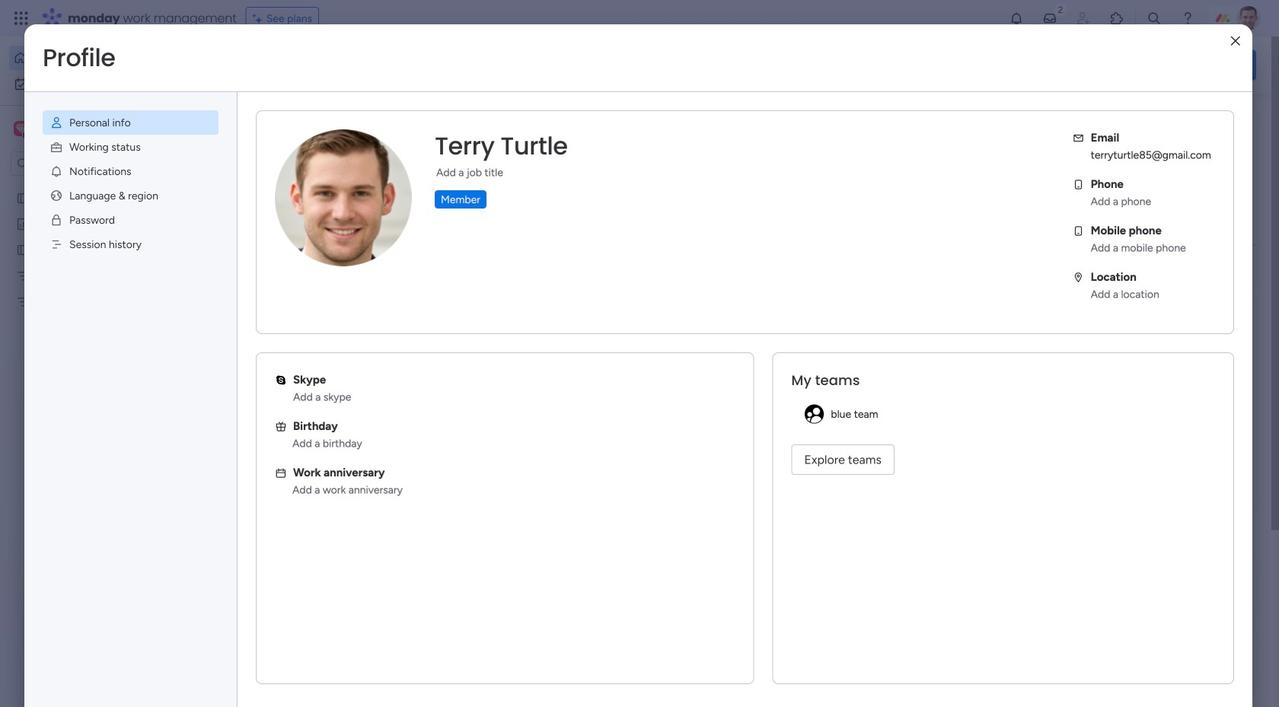 Task type: locate. For each thing, give the bounding box(es) containing it.
0 vertical spatial lottie animation element
[[597, 37, 1025, 94]]

0 vertical spatial component image
[[254, 302, 268, 316]]

1 menu item from the top
[[43, 110, 219, 135]]

component image
[[254, 302, 268, 316], [254, 488, 268, 502]]

help center element
[[1028, 628, 1256, 689]]

0 horizontal spatial lottie animation image
[[0, 554, 194, 707]]

dapulse x slim image
[[1233, 110, 1252, 129]]

1 horizontal spatial lottie animation image
[[597, 37, 1025, 94]]

menu item
[[43, 110, 219, 135], [43, 135, 219, 159], [43, 159, 219, 184], [43, 184, 219, 208], [43, 208, 219, 232], [43, 232, 219, 257]]

1 horizontal spatial lottie animation element
[[597, 37, 1025, 94]]

4 menu item from the top
[[43, 184, 219, 208]]

working status image
[[49, 140, 63, 154]]

1 component image from the top
[[254, 302, 268, 316]]

1 vertical spatial lottie animation image
[[0, 554, 194, 707]]

update feed image
[[1042, 11, 1058, 26]]

search everything image
[[1147, 11, 1162, 26]]

terry turtle image
[[1237, 6, 1261, 30]]

6 menu item from the top
[[43, 232, 219, 257]]

close recently visited image
[[235, 124, 254, 142]]

lottie animation element
[[597, 37, 1025, 94], [0, 554, 194, 707]]

lottie animation image for bottommost lottie animation element
[[0, 554, 194, 707]]

notifications image
[[1009, 11, 1024, 26]]

0 horizontal spatial lottie animation element
[[0, 554, 194, 707]]

0 vertical spatial public board image
[[16, 243, 30, 257]]

personal info image
[[49, 116, 63, 129]]

password image
[[49, 213, 63, 227]]

0 vertical spatial lottie animation image
[[597, 37, 1025, 94]]

1 vertical spatial public board image
[[254, 278, 271, 295]]

Search in workspace field
[[32, 155, 127, 172]]

0 horizontal spatial public board image
[[16, 243, 30, 257]]

public board image
[[16, 243, 30, 257], [254, 278, 271, 295]]

2 menu item from the top
[[43, 135, 219, 159]]

terry turtle image
[[271, 681, 302, 707]]

None field
[[431, 130, 571, 162]]

1 vertical spatial component image
[[254, 488, 268, 502]]

list box
[[0, 182, 194, 520]]

1 horizontal spatial public board image
[[254, 278, 271, 295]]

lottie animation image
[[597, 37, 1025, 94], [0, 554, 194, 707]]

notifications image
[[49, 164, 63, 178]]

2 image
[[1054, 1, 1068, 18]]

option
[[9, 46, 185, 70], [9, 72, 185, 96], [0, 184, 194, 188], [791, 402, 1215, 426]]



Task type: describe. For each thing, give the bounding box(es) containing it.
lottie animation image for the rightmost lottie animation element
[[597, 37, 1025, 94]]

menu menu
[[24, 92, 237, 275]]

language & region image
[[49, 189, 63, 203]]

1 vertical spatial lottie animation element
[[0, 554, 194, 707]]

public board image
[[16, 191, 30, 205]]

close update feed (inbox) image
[[235, 573, 254, 592]]

session history image
[[49, 238, 63, 251]]

monday marketplace image
[[1109, 11, 1125, 26]]

select product image
[[14, 11, 29, 26]]

help image
[[1180, 11, 1195, 26]]

public dashboard image
[[254, 464, 271, 481]]

close image
[[1231, 36, 1240, 47]]

see plans image
[[253, 10, 266, 27]]

quick search results list box
[[235, 142, 991, 531]]

3 menu item from the top
[[43, 159, 219, 184]]

2 component image from the top
[[254, 488, 268, 502]]

templates image image
[[1042, 306, 1243, 411]]

5 menu item from the top
[[43, 208, 219, 232]]

public dashboard image
[[16, 217, 30, 231]]

getting started element
[[1028, 555, 1256, 616]]



Task type: vqa. For each thing, say whether or not it's contained in the screenshot.
second v2 small numbers digit column outline icon from the left
no



